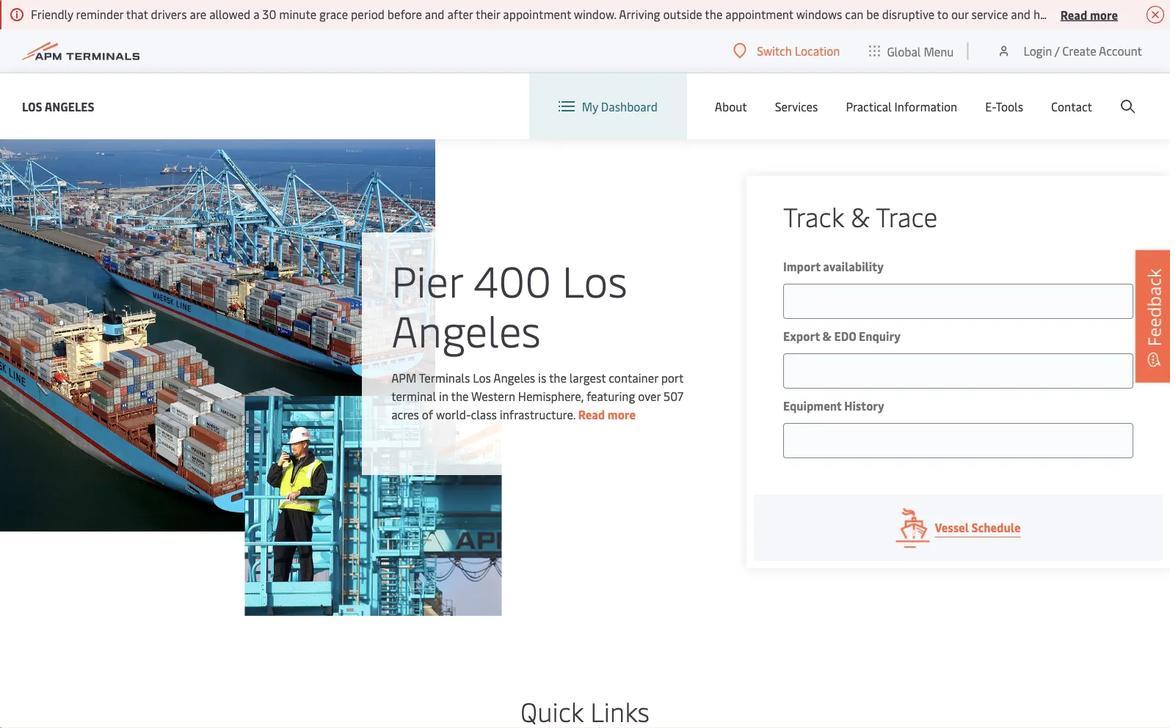 Task type: vqa. For each thing, say whether or not it's contained in the screenshot.
400
yes



Task type: locate. For each thing, give the bounding box(es) containing it.
&
[[851, 199, 870, 234], [823, 329, 832, 344]]

windows
[[796, 6, 842, 22]]

read inside read more button
[[1061, 6, 1087, 22]]

in
[[439, 389, 448, 404]]

angeles for pier
[[391, 301, 541, 358]]

angeles inside pier 400 los angeles
[[391, 301, 541, 358]]

la secondary image
[[245, 396, 502, 617]]

practical information button
[[846, 73, 957, 139]]

more up account
[[1090, 6, 1118, 22]]

2 appointment from the left
[[725, 6, 794, 22]]

read right have
[[1061, 6, 1087, 22]]

export
[[783, 329, 820, 344]]

0 horizontal spatial los
[[22, 98, 42, 114]]

1 horizontal spatial appointment
[[725, 6, 794, 22]]

can
[[845, 6, 864, 22]]

appointment up "switch"
[[725, 6, 794, 22]]

a
[[253, 6, 259, 22]]

0 horizontal spatial &
[[823, 329, 832, 344]]

1 horizontal spatial read more
[[1061, 6, 1118, 22]]

and left after
[[425, 6, 445, 22]]

more for read more button
[[1090, 6, 1118, 22]]

drivers
[[151, 6, 187, 22]]

0 vertical spatial more
[[1090, 6, 1118, 22]]

largest
[[569, 370, 606, 386]]

0 vertical spatial read more
[[1061, 6, 1118, 22]]

1 vertical spatial &
[[823, 329, 832, 344]]

appointment
[[503, 6, 571, 22], [725, 6, 794, 22]]

after
[[447, 6, 473, 22]]

switch location
[[757, 43, 840, 59]]

read more
[[1061, 6, 1118, 22], [578, 407, 636, 423]]

& left the trace
[[851, 199, 870, 234]]

acres
[[391, 407, 419, 423]]

0 vertical spatial &
[[851, 199, 870, 234]]

track
[[783, 199, 844, 234]]

are
[[190, 6, 206, 22]]

vessel schedule link
[[754, 496, 1163, 562]]

1 vertical spatial los
[[562, 251, 628, 308]]

angeles inside apm terminals los angeles is the largest container port terminal in the western hemisphere, featuring over 507 acres of world-class infrastructure.
[[494, 370, 535, 386]]

and
[[425, 6, 445, 22], [1011, 6, 1031, 22]]

1 horizontal spatial and
[[1011, 6, 1031, 22]]

e-
[[985, 99, 996, 114]]

0 horizontal spatial read
[[578, 407, 605, 423]]

have
[[1034, 6, 1058, 22]]

history
[[844, 398, 884, 414]]

to
[[937, 6, 948, 22]]

impacts
[[1109, 6, 1151, 22]]

read more down featuring
[[578, 407, 636, 423]]

more inside button
[[1090, 6, 1118, 22]]

angeles
[[45, 98, 94, 114], [391, 301, 541, 358], [494, 370, 535, 386]]

export & edo enquiry
[[783, 329, 901, 344]]

2 vertical spatial the
[[451, 389, 469, 404]]

enquiry
[[859, 329, 901, 344]]

1 vertical spatial more
[[608, 407, 636, 423]]

read more button
[[1061, 5, 1118, 23]]

vessel
[[935, 520, 969, 536]]

read
[[1061, 6, 1087, 22], [578, 407, 605, 423]]

login / create account
[[1024, 43, 1142, 59]]

is
[[538, 370, 546, 386]]

2 horizontal spatial los
[[562, 251, 628, 308]]

los for pier 400 los angeles
[[562, 251, 628, 308]]

create
[[1062, 43, 1096, 59]]

2 vertical spatial angeles
[[494, 370, 535, 386]]

los inside pier 400 los angeles
[[562, 251, 628, 308]]

1 horizontal spatial &
[[851, 199, 870, 234]]

our
[[951, 6, 969, 22]]

read more up the login / create account on the right of page
[[1061, 6, 1118, 22]]

feedback
[[1142, 269, 1166, 347]]

more down featuring
[[608, 407, 636, 423]]

0 horizontal spatial and
[[425, 6, 445, 22]]

world-
[[436, 407, 471, 423]]

& left 'edo'
[[823, 329, 832, 344]]

information
[[895, 99, 957, 114]]

hemisphere,
[[518, 389, 584, 404]]

los angeles link
[[22, 97, 94, 116]]

los inside apm terminals los angeles is the largest container port terminal in the western hemisphere, featuring over 507 acres of world-class infrastructure.
[[473, 370, 491, 386]]

appointment right their
[[503, 6, 571, 22]]

global menu
[[887, 43, 954, 59]]

location
[[795, 43, 840, 59]]

the
[[705, 6, 723, 22], [549, 370, 567, 386], [451, 389, 469, 404]]

los angeles pier 400 image
[[0, 139, 435, 532]]

and left have
[[1011, 6, 1031, 22]]

port
[[661, 370, 684, 386]]

friendly reminder that drivers are allowed a 30 minute grace period before and after their appointment window. arriving outside the appointment windows can be disruptive to our service and have negative impacts on d
[[31, 6, 1170, 22]]

read down featuring
[[578, 407, 605, 423]]

switch location button
[[734, 43, 840, 59]]

1 vertical spatial the
[[549, 370, 567, 386]]

1 vertical spatial angeles
[[391, 301, 541, 358]]

0 vertical spatial read
[[1061, 6, 1087, 22]]

the right in
[[451, 389, 469, 404]]

be
[[866, 6, 879, 22]]

practical
[[846, 99, 892, 114]]

the right is
[[549, 370, 567, 386]]

availability
[[823, 259, 884, 275]]

minute
[[279, 6, 317, 22]]

1 horizontal spatial los
[[473, 370, 491, 386]]

more
[[1090, 6, 1118, 22], [608, 407, 636, 423]]

2 vertical spatial los
[[473, 370, 491, 386]]

1 vertical spatial read more
[[578, 407, 636, 423]]

0 horizontal spatial more
[[608, 407, 636, 423]]

container
[[609, 370, 658, 386]]

1 horizontal spatial more
[[1090, 6, 1118, 22]]

1 horizontal spatial read
[[1061, 6, 1087, 22]]

0 horizontal spatial appointment
[[503, 6, 571, 22]]

featuring
[[586, 389, 635, 404]]

0 vertical spatial the
[[705, 6, 723, 22]]

schedule
[[972, 520, 1021, 536]]

0 vertical spatial los
[[22, 98, 42, 114]]

/
[[1055, 43, 1060, 59]]

equipment history
[[783, 398, 884, 414]]

1 vertical spatial read
[[578, 407, 605, 423]]

account
[[1099, 43, 1142, 59]]

the right outside
[[705, 6, 723, 22]]

0 horizontal spatial read more
[[578, 407, 636, 423]]



Task type: describe. For each thing, give the bounding box(es) containing it.
2 horizontal spatial the
[[705, 6, 723, 22]]

their
[[476, 6, 500, 22]]

services button
[[775, 73, 818, 139]]

login
[[1024, 43, 1052, 59]]

import availability
[[783, 259, 884, 275]]

disruptive
[[882, 6, 935, 22]]

1 horizontal spatial the
[[549, 370, 567, 386]]

terminals
[[419, 370, 470, 386]]

global
[[887, 43, 921, 59]]

read more for read more button
[[1061, 6, 1118, 22]]

read for read more link
[[578, 407, 605, 423]]

login / create account link
[[996, 29, 1142, 73]]

0 horizontal spatial the
[[451, 389, 469, 404]]

more for read more link
[[608, 407, 636, 423]]

equipment
[[783, 398, 842, 414]]

contact button
[[1051, 73, 1092, 139]]

about
[[715, 99, 747, 114]]

apm terminals los angeles is the largest container port terminal in the western hemisphere, featuring over 507 acres of world-class infrastructure.
[[391, 370, 684, 423]]

tools
[[996, 99, 1023, 114]]

service
[[972, 6, 1008, 22]]

window.
[[574, 6, 617, 22]]

los angeles
[[22, 98, 94, 114]]

read more for read more link
[[578, 407, 636, 423]]

1 and from the left
[[425, 6, 445, 22]]

menu
[[924, 43, 954, 59]]

of
[[422, 407, 433, 423]]

read for read more button
[[1061, 6, 1087, 22]]

my
[[582, 99, 598, 114]]

on
[[1153, 6, 1167, 22]]

infrastructure.
[[500, 407, 575, 423]]

e-tools
[[985, 99, 1023, 114]]

class
[[471, 407, 497, 423]]

vessel schedule
[[935, 520, 1021, 536]]

my dashboard
[[582, 99, 658, 114]]

& for edo
[[823, 329, 832, 344]]

d
[[1170, 6, 1170, 22]]

services
[[775, 99, 818, 114]]

allowed
[[209, 6, 251, 22]]

track & trace
[[783, 199, 938, 234]]

terminal
[[391, 389, 436, 404]]

practical information
[[846, 99, 957, 114]]

& for trace
[[851, 199, 870, 234]]

dashboard
[[601, 99, 658, 114]]

reminder
[[76, 6, 123, 22]]

feedback button
[[1136, 251, 1170, 383]]

global menu button
[[855, 29, 969, 73]]

switch
[[757, 43, 792, 59]]

400
[[473, 251, 551, 308]]

my dashboard button
[[558, 73, 658, 139]]

edo
[[834, 329, 856, 344]]

e-tools button
[[985, 73, 1023, 139]]

before
[[387, 6, 422, 22]]

outside
[[663, 6, 702, 22]]

0 vertical spatial angeles
[[45, 98, 94, 114]]

los for apm terminals los angeles is the largest container port terminal in the western hemisphere, featuring over 507 acres of world-class infrastructure.
[[473, 370, 491, 386]]

period
[[351, 6, 385, 22]]

western
[[471, 389, 515, 404]]

read more link
[[578, 407, 636, 423]]

about button
[[715, 73, 747, 139]]

contact
[[1051, 99, 1092, 114]]

pier
[[391, 251, 463, 308]]

close alert image
[[1147, 6, 1164, 23]]

2 and from the left
[[1011, 6, 1031, 22]]

1 appointment from the left
[[503, 6, 571, 22]]

trace
[[876, 199, 938, 234]]

import
[[783, 259, 821, 275]]

arriving
[[619, 6, 660, 22]]

negative
[[1061, 6, 1106, 22]]

that
[[126, 6, 148, 22]]

30
[[262, 6, 276, 22]]

friendly
[[31, 6, 73, 22]]

apm
[[391, 370, 416, 386]]

over
[[638, 389, 661, 404]]

pier 400 los angeles
[[391, 251, 628, 358]]

grace
[[319, 6, 348, 22]]

angeles for apm
[[494, 370, 535, 386]]



